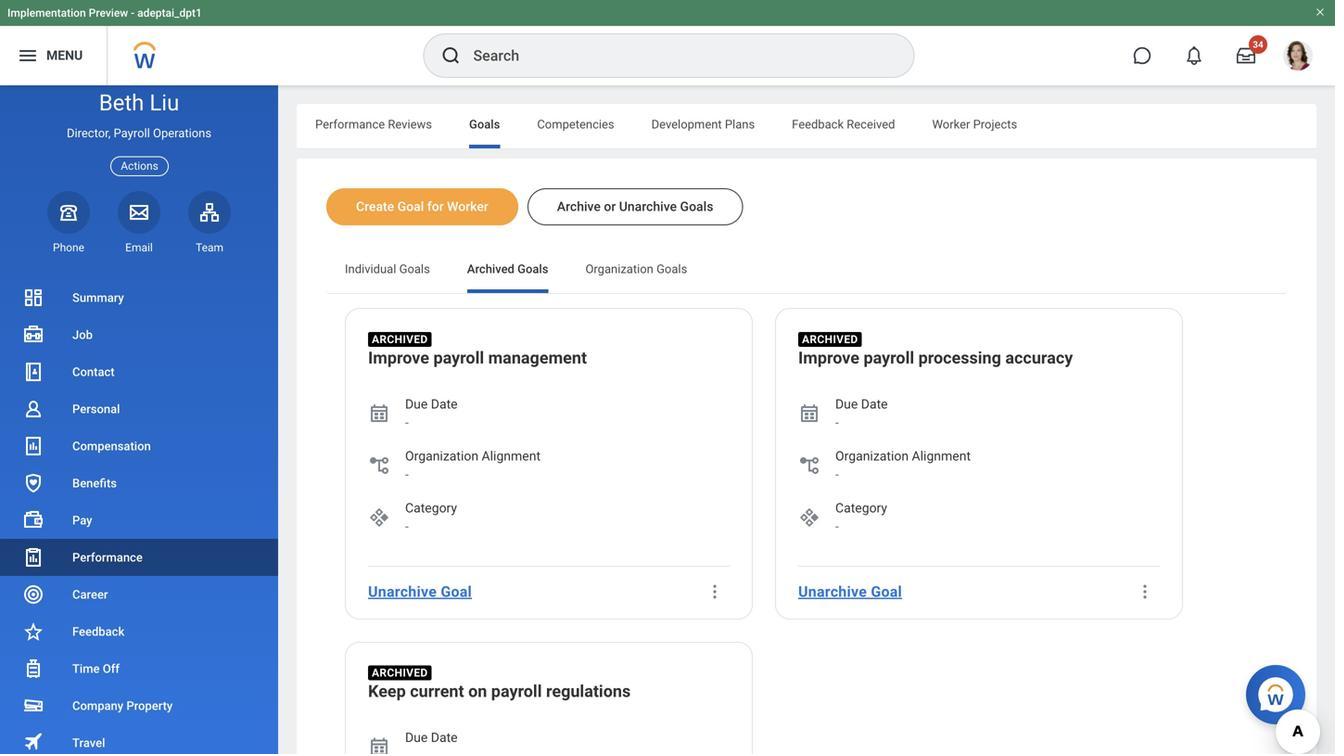 Task type: vqa. For each thing, say whether or not it's contained in the screenshot.
the bottom calendar user solid icon
no



Task type: describe. For each thing, give the bounding box(es) containing it.
travel
[[72, 736, 105, 750]]

date for processing
[[862, 396, 888, 412]]

category for processing
[[836, 500, 888, 516]]

summary image
[[22, 287, 45, 309]]

personal link
[[0, 391, 278, 428]]

hierarchy parent image for improve payroll management
[[368, 454, 391, 477]]

menu button
[[0, 26, 107, 85]]

archived improve payroll processing accuracy
[[799, 333, 1074, 368]]

calendar alt image
[[368, 736, 391, 754]]

performance for performance
[[72, 551, 143, 565]]

category for management
[[405, 500, 457, 516]]

organization for improve payroll management
[[405, 448, 479, 464]]

beth
[[99, 90, 144, 116]]

goals inside button
[[681, 199, 714, 214]]

for
[[428, 199, 444, 214]]

personal image
[[22, 398, 45, 420]]

feedback for feedback
[[72, 625, 125, 639]]

inbox large image
[[1238, 46, 1256, 65]]

director,
[[67, 126, 111, 140]]

actions button
[[111, 156, 169, 176]]

travel image
[[22, 731, 45, 753]]

job image
[[22, 324, 45, 346]]

payroll inside archived keep current on payroll regulations
[[492, 682, 542, 702]]

individual goals
[[345, 262, 430, 276]]

received
[[847, 117, 896, 131]]

archive or unarchive goals button
[[528, 188, 744, 225]]

hierarchy parent image for improve payroll processing accuracy
[[799, 454, 821, 477]]

team beth liu element
[[188, 240, 231, 255]]

compensation link
[[0, 428, 278, 465]]

beth liu
[[99, 90, 179, 116]]

improve for improve payroll processing accuracy
[[799, 348, 860, 368]]

time
[[72, 662, 100, 676]]

34
[[1254, 39, 1264, 50]]

related actions vertical image
[[706, 582, 725, 601]]

performance reviews
[[315, 117, 432, 131]]

due for improve payroll management
[[405, 396, 428, 412]]

archived goals
[[467, 262, 549, 276]]

due date - for management
[[405, 396, 458, 430]]

current
[[410, 682, 464, 702]]

pattern image
[[799, 506, 821, 529]]

summary link
[[0, 279, 278, 316]]

category - for management
[[405, 500, 457, 534]]

on
[[469, 682, 487, 702]]

unarchive inside button
[[619, 199, 677, 214]]

performance image
[[22, 546, 45, 569]]

archive or unarchive goals
[[557, 199, 714, 214]]

development
[[652, 117, 722, 131]]

Search Workday  search field
[[474, 35, 876, 76]]

compensation image
[[22, 435, 45, 457]]

benefits link
[[0, 465, 278, 502]]

accuracy
[[1006, 348, 1074, 368]]

benefits image
[[22, 472, 45, 494]]

processing
[[919, 348, 1002, 368]]

benefits
[[72, 476, 117, 490]]

due date - for processing
[[836, 396, 888, 430]]

alignment for management
[[482, 448, 541, 464]]

email beth liu element
[[118, 240, 160, 255]]

archived for keep current on payroll regulations
[[372, 667, 428, 680]]

archived for improve payroll processing accuracy
[[802, 333, 859, 346]]

actions
[[121, 160, 158, 173]]

performance for performance reviews
[[315, 117, 385, 131]]

contact
[[72, 365, 115, 379]]

phone image
[[56, 201, 82, 223]]

view team image
[[199, 201, 221, 223]]

time off image
[[22, 658, 45, 680]]

create goal for worker
[[356, 199, 489, 214]]

improve payroll processing accuracy element
[[799, 347, 1074, 373]]

liu
[[150, 90, 179, 116]]

due date button
[[346, 721, 752, 754]]

off
[[103, 662, 120, 676]]

unarchive for improve payroll management
[[368, 583, 437, 601]]

due inside "button"
[[405, 730, 428, 746]]

improve for improve payroll management
[[368, 348, 430, 368]]

unarchive for improve payroll processing accuracy
[[799, 583, 868, 601]]

travel link
[[0, 725, 278, 754]]

director, payroll operations
[[67, 126, 212, 140]]

summary
[[72, 291, 124, 305]]

calendar alt image for improve payroll processing accuracy
[[799, 402, 821, 425]]

feedback link
[[0, 613, 278, 650]]

create
[[356, 199, 394, 214]]



Task type: locate. For each thing, give the bounding box(es) containing it.
keep current on payroll regulations element
[[368, 681, 631, 707]]

goals up management
[[518, 262, 549, 276]]

email
[[125, 241, 153, 254]]

0 horizontal spatial goal
[[398, 199, 424, 214]]

job link
[[0, 316, 278, 353]]

0 horizontal spatial calendar alt image
[[368, 402, 391, 425]]

feedback image
[[22, 621, 45, 643]]

goal for improve payroll processing accuracy
[[871, 583, 903, 601]]

calendar alt image for improve payroll management
[[368, 402, 391, 425]]

payroll left management
[[434, 348, 484, 368]]

1 due date - from the left
[[405, 396, 458, 430]]

0 horizontal spatial organization alignment -
[[405, 448, 541, 482]]

1 horizontal spatial unarchive goal
[[799, 583, 903, 601]]

implementation preview -   adeptai_dpt1
[[7, 6, 202, 19]]

unarchive goal button down pattern icon
[[791, 573, 910, 610]]

organization for improve payroll processing accuracy
[[836, 448, 909, 464]]

unarchive goal
[[368, 583, 472, 601], [799, 583, 903, 601]]

phone button
[[47, 191, 90, 255]]

due date -
[[405, 396, 458, 430], [836, 396, 888, 430]]

create goal for worker button
[[327, 188, 518, 225]]

category - for processing
[[836, 500, 888, 534]]

contact image
[[22, 361, 45, 383]]

0 horizontal spatial unarchive goal
[[368, 583, 472, 601]]

category
[[405, 500, 457, 516], [836, 500, 888, 516]]

tab list containing performance reviews
[[297, 104, 1317, 148]]

1 horizontal spatial feedback
[[792, 117, 844, 131]]

profile logan mcneil image
[[1284, 41, 1314, 74]]

date down current
[[431, 730, 458, 746]]

2 hierarchy parent image from the left
[[799, 454, 821, 477]]

hierarchy parent image
[[368, 454, 391, 477], [799, 454, 821, 477]]

payroll
[[114, 126, 150, 140]]

worker projects
[[933, 117, 1018, 131]]

goals for individual goals
[[399, 262, 430, 276]]

regulations
[[546, 682, 631, 702]]

career link
[[0, 576, 278, 613]]

goals for organization goals
[[657, 262, 688, 276]]

search image
[[440, 45, 462, 67]]

0 vertical spatial tab list
[[297, 104, 1317, 148]]

feedback for feedback received
[[792, 117, 844, 131]]

projects
[[974, 117, 1018, 131]]

- inside "menu" banner
[[131, 6, 135, 19]]

category - right pattern icon
[[836, 500, 888, 534]]

tab list for improve payroll processing accuracy
[[327, 249, 1288, 293]]

2 improve from the left
[[799, 348, 860, 368]]

0 horizontal spatial alignment
[[482, 448, 541, 464]]

feedback inside list
[[72, 625, 125, 639]]

payroll for management
[[434, 348, 484, 368]]

1 horizontal spatial unarchive goal button
[[791, 573, 910, 610]]

0 horizontal spatial worker
[[447, 199, 489, 214]]

implementation
[[7, 6, 86, 19]]

organization alignment - for management
[[405, 448, 541, 482]]

0 horizontal spatial category
[[405, 500, 457, 516]]

time off link
[[0, 650, 278, 687]]

date for management
[[431, 396, 458, 412]]

related actions vertical image
[[1136, 582, 1155, 601]]

1 organization alignment - from the left
[[405, 448, 541, 482]]

-
[[131, 6, 135, 19], [405, 415, 409, 430], [836, 415, 839, 430], [405, 467, 409, 482], [836, 467, 839, 482], [405, 519, 409, 534], [836, 519, 839, 534]]

preview
[[89, 6, 128, 19]]

goals down development plans
[[681, 199, 714, 214]]

menu
[[46, 48, 83, 63]]

1 horizontal spatial category -
[[836, 500, 888, 534]]

unarchive goal for improve payroll processing accuracy
[[799, 583, 903, 601]]

improve inside archived improve payroll management
[[368, 348, 430, 368]]

individual
[[345, 262, 396, 276]]

0 vertical spatial performance
[[315, 117, 385, 131]]

alignment
[[482, 448, 541, 464], [912, 448, 971, 464]]

email button
[[118, 191, 160, 255]]

feedback
[[792, 117, 844, 131], [72, 625, 125, 639]]

goals
[[469, 117, 500, 131], [681, 199, 714, 214], [399, 262, 430, 276], [518, 262, 549, 276], [657, 262, 688, 276]]

goal for improve payroll management
[[441, 583, 472, 601]]

feedback received
[[792, 117, 896, 131]]

1 horizontal spatial category
[[836, 500, 888, 516]]

mail image
[[128, 201, 150, 223]]

pay image
[[22, 509, 45, 532]]

management
[[489, 348, 587, 368]]

1 vertical spatial tab list
[[327, 249, 1288, 293]]

0 horizontal spatial payroll
[[434, 348, 484, 368]]

close environment banner image
[[1316, 6, 1327, 18]]

adeptai_dpt1
[[137, 6, 202, 19]]

archived improve payroll management
[[368, 333, 587, 368]]

payroll for processing
[[864, 348, 915, 368]]

pay
[[72, 514, 92, 527]]

goals right individual
[[399, 262, 430, 276]]

1 horizontal spatial hierarchy parent image
[[799, 454, 821, 477]]

payroll
[[434, 348, 484, 368], [864, 348, 915, 368], [492, 682, 542, 702]]

pattern image
[[368, 506, 391, 529]]

1 horizontal spatial alignment
[[912, 448, 971, 464]]

performance inside performance link
[[72, 551, 143, 565]]

contact link
[[0, 353, 278, 391]]

0 horizontal spatial feedback
[[72, 625, 125, 639]]

feedback inside tab list
[[792, 117, 844, 131]]

archived inside archived keep current on payroll regulations
[[372, 667, 428, 680]]

tab list for archived goals
[[297, 104, 1317, 148]]

0 horizontal spatial hierarchy parent image
[[368, 454, 391, 477]]

menu banner
[[0, 0, 1336, 85]]

2 alignment from the left
[[912, 448, 971, 464]]

personal
[[72, 402, 120, 416]]

1 improve from the left
[[368, 348, 430, 368]]

unarchive goal for improve payroll management
[[368, 583, 472, 601]]

navigation pane region
[[0, 85, 278, 754]]

archived
[[467, 262, 515, 276], [372, 333, 428, 346], [802, 333, 859, 346], [372, 667, 428, 680]]

organization goals
[[586, 262, 688, 276]]

list containing summary
[[0, 279, 278, 754]]

2 due date - from the left
[[836, 396, 888, 430]]

unarchive down pattern image
[[368, 583, 437, 601]]

category - right pattern image
[[405, 500, 457, 534]]

worker inside tab list
[[933, 117, 971, 131]]

property
[[126, 699, 173, 713]]

hierarchy parent image up pattern image
[[368, 454, 391, 477]]

job
[[72, 328, 93, 342]]

unarchive
[[619, 199, 677, 214], [368, 583, 437, 601], [799, 583, 868, 601]]

2 horizontal spatial payroll
[[864, 348, 915, 368]]

0 horizontal spatial improve
[[368, 348, 430, 368]]

unarchive goal button down pattern image
[[361, 573, 480, 610]]

tab list containing individual goals
[[327, 249, 1288, 293]]

operations
[[153, 126, 212, 140]]

2 calendar alt image from the left
[[799, 402, 821, 425]]

archived inside archived improve payroll processing accuracy
[[802, 333, 859, 346]]

career image
[[22, 584, 45, 606]]

archived for improve payroll management
[[372, 333, 428, 346]]

1 category - from the left
[[405, 500, 457, 534]]

date inside "button"
[[431, 730, 458, 746]]

1 vertical spatial performance
[[72, 551, 143, 565]]

1 horizontal spatial performance
[[315, 117, 385, 131]]

0 vertical spatial worker
[[933, 117, 971, 131]]

2 unarchive goal from the left
[[799, 583, 903, 601]]

1 horizontal spatial payroll
[[492, 682, 542, 702]]

company property image
[[22, 695, 45, 717]]

unarchive goal button
[[361, 573, 480, 610], [791, 573, 910, 610]]

1 alignment from the left
[[482, 448, 541, 464]]

career
[[72, 588, 108, 602]]

unarchive goal down pattern icon
[[799, 583, 903, 601]]

0 horizontal spatial organization
[[405, 448, 479, 464]]

archived inside archived improve payroll management
[[372, 333, 428, 346]]

improve inside archived improve payroll processing accuracy
[[799, 348, 860, 368]]

payroll inside archived improve payroll processing accuracy
[[864, 348, 915, 368]]

1 horizontal spatial calendar alt image
[[799, 402, 821, 425]]

worker left projects
[[933, 117, 971, 131]]

worker
[[933, 117, 971, 131], [447, 199, 489, 214]]

team link
[[188, 191, 231, 255]]

1 vertical spatial worker
[[447, 199, 489, 214]]

archived keep current on payroll regulations
[[368, 667, 631, 702]]

0 horizontal spatial category -
[[405, 500, 457, 534]]

2 horizontal spatial organization
[[836, 448, 909, 464]]

worker right "for"
[[447, 199, 489, 214]]

category right pattern icon
[[836, 500, 888, 516]]

reviews
[[388, 117, 432, 131]]

due date - down improve payroll processing accuracy element
[[836, 396, 888, 430]]

date down improve payroll processing accuracy element
[[862, 396, 888, 412]]

tab list
[[297, 104, 1317, 148], [327, 249, 1288, 293]]

performance
[[315, 117, 385, 131], [72, 551, 143, 565]]

2 category - from the left
[[836, 500, 888, 534]]

performance left reviews
[[315, 117, 385, 131]]

feedback left received
[[792, 117, 844, 131]]

0 horizontal spatial unarchive
[[368, 583, 437, 601]]

1 category from the left
[[405, 500, 457, 516]]

date down improve payroll management element
[[431, 396, 458, 412]]

feedback up time off
[[72, 625, 125, 639]]

2 organization alignment - from the left
[[836, 448, 971, 482]]

1 unarchive goal button from the left
[[361, 573, 480, 610]]

alignment for processing
[[912, 448, 971, 464]]

team
[[196, 241, 224, 254]]

unarchive right or
[[619, 199, 677, 214]]

goals for archived goals
[[518, 262, 549, 276]]

due date - down improve payroll management element
[[405, 396, 458, 430]]

unarchive goal down pattern image
[[368, 583, 472, 601]]

1 horizontal spatial due date -
[[836, 396, 888, 430]]

2 unarchive goal button from the left
[[791, 573, 910, 610]]

1 horizontal spatial improve
[[799, 348, 860, 368]]

worker inside button
[[447, 199, 489, 214]]

notifications large image
[[1186, 46, 1204, 65]]

compensation
[[72, 439, 151, 453]]

pay link
[[0, 502, 278, 539]]

payroll right the on
[[492, 682, 542, 702]]

1 horizontal spatial organization alignment -
[[836, 448, 971, 482]]

improve payroll management element
[[368, 347, 587, 373]]

0 horizontal spatial performance
[[72, 551, 143, 565]]

1 vertical spatial feedback
[[72, 625, 125, 639]]

34 button
[[1226, 35, 1268, 76]]

due date
[[405, 730, 458, 746]]

1 horizontal spatial organization
[[586, 262, 654, 276]]

0 vertical spatial feedback
[[792, 117, 844, 131]]

payroll inside archived improve payroll management
[[434, 348, 484, 368]]

1 calendar alt image from the left
[[368, 402, 391, 425]]

1 horizontal spatial worker
[[933, 117, 971, 131]]

improve
[[368, 348, 430, 368], [799, 348, 860, 368]]

competencies
[[537, 117, 615, 131]]

justify image
[[17, 45, 39, 67]]

0 horizontal spatial due date -
[[405, 396, 458, 430]]

goals right reviews
[[469, 117, 500, 131]]

category -
[[405, 500, 457, 534], [836, 500, 888, 534]]

1 horizontal spatial unarchive
[[619, 199, 677, 214]]

performance up the career
[[72, 551, 143, 565]]

archive
[[557, 199, 601, 214]]

2 category from the left
[[836, 500, 888, 516]]

unarchive goal button for improve payroll management
[[361, 573, 480, 610]]

development plans
[[652, 117, 755, 131]]

date
[[431, 396, 458, 412], [862, 396, 888, 412], [431, 730, 458, 746]]

plans
[[725, 117, 755, 131]]

hierarchy parent image up pattern icon
[[799, 454, 821, 477]]

performance link
[[0, 539, 278, 576]]

calendar alt image
[[368, 402, 391, 425], [799, 402, 821, 425]]

2 horizontal spatial unarchive
[[799, 583, 868, 601]]

1 unarchive goal from the left
[[368, 583, 472, 601]]

0 horizontal spatial unarchive goal button
[[361, 573, 480, 610]]

goal
[[398, 199, 424, 214], [441, 583, 472, 601], [871, 583, 903, 601]]

payroll left "processing"
[[864, 348, 915, 368]]

unarchive goal button for improve payroll processing accuracy
[[791, 573, 910, 610]]

time off
[[72, 662, 120, 676]]

keep
[[368, 682, 406, 702]]

company property
[[72, 699, 173, 713]]

company
[[72, 699, 123, 713]]

phone beth liu element
[[47, 240, 90, 255]]

1 hierarchy parent image from the left
[[368, 454, 391, 477]]

list
[[0, 279, 278, 754]]

or
[[604, 199, 616, 214]]

goals down archive or unarchive goals button at the top of the page
[[657, 262, 688, 276]]

phone
[[53, 241, 84, 254]]

1 horizontal spatial goal
[[441, 583, 472, 601]]

organization alignment - for processing
[[836, 448, 971, 482]]

due for improve payroll processing accuracy
[[836, 396, 858, 412]]

category right pattern image
[[405, 500, 457, 516]]

2 horizontal spatial goal
[[871, 583, 903, 601]]

unarchive down pattern icon
[[799, 583, 868, 601]]

company property link
[[0, 687, 278, 725]]



